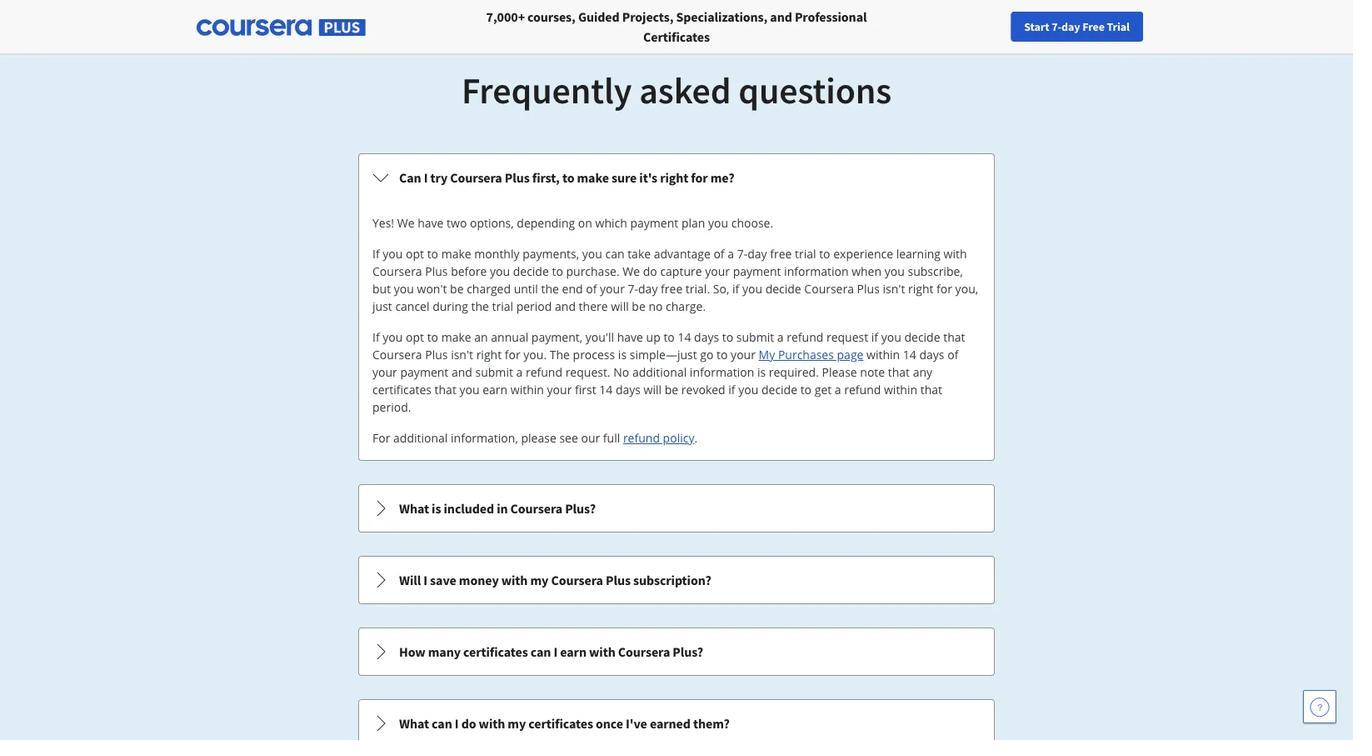Task type: locate. For each thing, give the bounding box(es) containing it.
2 vertical spatial right
[[477, 347, 502, 363]]

when
[[852, 263, 882, 279]]

1 vertical spatial isn't
[[451, 347, 474, 363]]

get
[[815, 382, 832, 398]]

yes! we have two options, depending on which payment plan you choose.
[[373, 215, 774, 231]]

up
[[647, 329, 661, 345]]

2 horizontal spatial payment
[[733, 263, 782, 279]]

1 vertical spatial for
[[937, 281, 953, 297]]

decide down required.
[[762, 382, 798, 398]]

1 horizontal spatial 7-
[[738, 246, 748, 262]]

2 vertical spatial is
[[432, 500, 441, 517]]

be inside within 14 days of your payment and submit a refund request. no additional information is required. please note that any certificates that you earn within your first 14 days will be revoked if you decide to get a refund within that period.
[[665, 382, 679, 398]]

have left up
[[618, 329, 644, 345]]

you
[[709, 215, 729, 231], [383, 246, 403, 262], [583, 246, 603, 262], [490, 263, 510, 279], [885, 263, 905, 279], [394, 281, 414, 297], [743, 281, 763, 297], [383, 329, 403, 345], [882, 329, 902, 345], [460, 382, 480, 398], [739, 382, 759, 398]]

2 horizontal spatial of
[[948, 347, 959, 363]]

we inside if you opt to make monthly payments, you can take advantage of a 7-day free trial to experience learning with coursera plus before you decide to purchase. we do capture your payment information when you subscribe, but you won't be charged until the end of your 7-day free trial. so, if you decide coursera plus isn't right for you, just cancel during the trial period and there will be no charge.
[[623, 263, 640, 279]]

to right first,
[[563, 169, 575, 186]]

certificates left once
[[529, 715, 594, 732]]

1 vertical spatial we
[[623, 263, 640, 279]]

1 vertical spatial what
[[399, 715, 429, 732]]

plus inside dropdown button
[[606, 572, 631, 589]]

2 horizontal spatial 14
[[904, 347, 917, 363]]

1 vertical spatial will
[[644, 382, 662, 398]]

1 vertical spatial certificates
[[464, 644, 528, 660]]

the down 'charged'
[[471, 298, 489, 314]]

is inside dropdown button
[[432, 500, 441, 517]]

decide up any
[[905, 329, 941, 345]]

2 if from the top
[[373, 329, 380, 345]]

to left get
[[801, 382, 812, 398]]

do inside if you opt to make monthly payments, you can take advantage of a 7-day free trial to experience learning with coursera plus before you decide to purchase. we do capture your payment information when you subscribe, but you won't be charged until the end of your 7-day free trial. so, if you decide coursera plus isn't right for you, just cancel during the trial period and there will be no charge.
[[643, 263, 658, 279]]

day inside button
[[1062, 19, 1081, 34]]

1 horizontal spatial for
[[691, 169, 708, 186]]

earn up what can i do with my certificates once i've earned them?
[[560, 644, 587, 660]]

1 vertical spatial submit
[[476, 364, 513, 380]]

you up the information,
[[460, 382, 480, 398]]

my down how many certificates can i earn with coursera plus?
[[508, 715, 526, 732]]

2 horizontal spatial 7-
[[1052, 19, 1062, 34]]

1 vertical spatial opt
[[406, 329, 424, 345]]

1 vertical spatial days
[[920, 347, 945, 363]]

i down will i save money with my coursera plus subscription?
[[554, 644, 558, 660]]

make for annual
[[442, 329, 472, 345]]

your up so,
[[705, 263, 730, 279]]

2 horizontal spatial day
[[1062, 19, 1081, 34]]

trial left experience
[[795, 246, 817, 262]]

payment up period.
[[401, 364, 449, 380]]

0 horizontal spatial 14
[[600, 382, 613, 398]]

2 vertical spatial and
[[452, 364, 473, 380]]

0 vertical spatial right
[[660, 169, 689, 186]]

refund
[[787, 329, 824, 345], [526, 364, 563, 380], [845, 382, 882, 398], [624, 430, 660, 446]]

refund up purchases
[[787, 329, 824, 345]]

can down will i save money with my coursera plus subscription?
[[531, 644, 551, 660]]

14 right first
[[600, 382, 613, 398]]

my inside dropdown button
[[508, 715, 526, 732]]

2 vertical spatial if
[[729, 382, 736, 398]]

in
[[497, 500, 508, 517]]

payments,
[[523, 246, 580, 262]]

list containing can i try coursera plus first, to make sure it's right for me?
[[357, 152, 997, 740]]

refund inside if you opt to make an annual payment, you'll have up to 14 days to submit a refund request if you decide that coursera plus isn't right for you. the process is simple—just go to your
[[787, 329, 824, 345]]

you right so,
[[743, 281, 763, 297]]

with inside if you opt to make monthly payments, you can take advantage of a 7-day free trial to experience learning with coursera plus before you decide to purchase. we do capture your payment information when you subscribe, but you won't be charged until the end of your 7-day free trial. so, if you decide coursera plus isn't right for you, just cancel during the trial period and there will be no charge.
[[944, 246, 968, 262]]

can inside how many certificates can i earn with coursera plus? dropdown button
[[531, 644, 551, 660]]

2 vertical spatial certificates
[[529, 715, 594, 732]]

0 horizontal spatial do
[[462, 715, 476, 732]]

what
[[399, 500, 429, 517], [399, 715, 429, 732]]

0 horizontal spatial is
[[432, 500, 441, 517]]

payment
[[631, 215, 679, 231], [733, 263, 782, 279], [401, 364, 449, 380]]

if right request
[[872, 329, 879, 345]]

you'll
[[586, 329, 615, 345]]

make up before
[[442, 246, 472, 262]]

plus
[[505, 169, 530, 186], [425, 263, 448, 279], [858, 281, 880, 297], [425, 347, 448, 363], [606, 572, 631, 589]]

0 vertical spatial my
[[531, 572, 549, 589]]

0 vertical spatial and
[[771, 8, 793, 25]]

0 horizontal spatial certificates
[[373, 382, 432, 398]]

2 what from the top
[[399, 715, 429, 732]]

certificates
[[644, 28, 710, 45]]

opt inside if you opt to make monthly payments, you can take advantage of a 7-day free trial to experience learning with coursera plus before you decide to purchase. we do capture your payment information when you subscribe, but you won't be charged until the end of your 7-day free trial. so, if you decide coursera plus isn't right for you, just cancel during the trial period and there will be no charge.
[[406, 246, 424, 262]]

14 up any
[[904, 347, 917, 363]]

0 horizontal spatial we
[[397, 215, 415, 231]]

how many certificates can i earn with coursera plus?
[[399, 644, 704, 660]]

0 horizontal spatial my
[[508, 715, 526, 732]]

0 vertical spatial will
[[611, 298, 629, 314]]

1 horizontal spatial is
[[618, 347, 627, 363]]

find your new career link
[[990, 17, 1111, 38]]

be up during on the top of page
[[450, 281, 464, 297]]

can inside if you opt to make monthly payments, you can take advantage of a 7-day free trial to experience learning with coursera plus before you decide to purchase. we do capture your payment information when you subscribe, but you won't be charged until the end of your 7-day free trial. so, if you decide coursera plus isn't right for you, just cancel during the trial period and there will be no charge.
[[606, 246, 625, 262]]

7- inside button
[[1052, 19, 1062, 34]]

plus left first,
[[505, 169, 530, 186]]

1 vertical spatial 7-
[[738, 246, 748, 262]]

payment inside within 14 days of your payment and submit a refund request. no additional information is required. please note that any certificates that you earn within your first 14 days will be revoked if you decide to get a refund within that period.
[[401, 364, 449, 380]]

find
[[998, 19, 1020, 34]]

1 horizontal spatial we
[[623, 263, 640, 279]]

1 horizontal spatial certificates
[[464, 644, 528, 660]]

2 vertical spatial of
[[948, 347, 959, 363]]

try
[[431, 169, 448, 186]]

if inside if you opt to make an annual payment, you'll have up to 14 days to submit a refund request if you decide that coursera plus isn't right for you. the process is simple—just go to your
[[373, 329, 380, 345]]

1 horizontal spatial additional
[[633, 364, 687, 380]]

for down subscribe,
[[937, 281, 953, 297]]

we down take
[[623, 263, 640, 279]]

0 vertical spatial have
[[418, 215, 444, 231]]

can
[[606, 246, 625, 262], [531, 644, 551, 660], [432, 715, 452, 732]]

you down yes!
[[383, 246, 403, 262]]

have
[[418, 215, 444, 231], [618, 329, 644, 345]]

submit down "an"
[[476, 364, 513, 380]]

what down how
[[399, 715, 429, 732]]

and inside within 14 days of your payment and submit a refund request. no additional information is required. please note that any certificates that you earn within your first 14 days will be revoked if you decide to get a refund within that period.
[[452, 364, 473, 380]]

1 opt from the top
[[406, 246, 424, 262]]

is up no
[[618, 347, 627, 363]]

0 horizontal spatial plus?
[[565, 500, 596, 517]]

you right revoked
[[739, 382, 759, 398]]

will down the simple—just
[[644, 382, 662, 398]]

coursera up how many certificates can i earn with coursera plus?
[[551, 572, 604, 589]]

is left "included"
[[432, 500, 441, 517]]

1 vertical spatial the
[[471, 298, 489, 314]]

of inside within 14 days of your payment and submit a refund request. no additional information is required. please note that any certificates that you earn within your first 14 days will be revoked if you decide to get a refund within that period.
[[948, 347, 959, 363]]

will i save money with my coursera plus subscription? button
[[359, 557, 995, 604]]

make left "an"
[[442, 329, 472, 345]]

2 vertical spatial 14
[[600, 382, 613, 398]]

list
[[357, 152, 997, 740]]

0 horizontal spatial submit
[[476, 364, 513, 380]]

1 horizontal spatial be
[[632, 298, 646, 314]]

guided
[[579, 8, 620, 25]]

additional right 'for'
[[394, 430, 448, 446]]

1 vertical spatial make
[[442, 246, 472, 262]]

for inside "dropdown button"
[[691, 169, 708, 186]]

will i save money with my coursera plus subscription?
[[399, 572, 712, 589]]

0 vertical spatial certificates
[[373, 382, 432, 398]]

i down many on the left bottom of page
[[455, 715, 459, 732]]

if inside if you opt to make monthly payments, you can take advantage of a 7-day free trial to experience learning with coursera plus before you decide to purchase. we do capture your payment information when you subscribe, but you won't be charged until the end of your 7-day free trial. so, if you decide coursera plus isn't right for you, just cancel during the trial period and there will be no charge.
[[733, 281, 740, 297]]

process
[[573, 347, 615, 363]]

earn up the information,
[[483, 382, 508, 398]]

0 vertical spatial opt
[[406, 246, 424, 262]]

certificates right many on the left bottom of page
[[464, 644, 528, 660]]

that inside if you opt to make an annual payment, you'll have up to 14 days to submit a refund request if you decide that coursera plus isn't right for you. the process is simple—just go to your
[[944, 329, 966, 345]]

coursera plus image
[[197, 19, 366, 36]]

coursera up i've at bottom
[[618, 644, 671, 660]]

plus?
[[565, 500, 596, 517], [673, 644, 704, 660]]

0 horizontal spatial payment
[[401, 364, 449, 380]]

isn't inside if you opt to make monthly payments, you can take advantage of a 7-day free trial to experience learning with coursera plus before you decide to purchase. we do capture your payment information when you subscribe, but you won't be charged until the end of your 7-day free trial. so, if you decide coursera plus isn't right for you, just cancel during the trial period and there will be no charge.
[[883, 281, 906, 297]]

if
[[373, 246, 380, 262], [373, 329, 380, 345]]

is inside if you opt to make an annual payment, you'll have up to 14 days to submit a refund request if you decide that coursera plus isn't right for you. the process is simple—just go to your
[[618, 347, 627, 363]]

make inside if you opt to make monthly payments, you can take advantage of a 7-day free trial to experience learning with coursera plus before you decide to purchase. we do capture your payment information when you subscribe, but you won't be charged until the end of your 7-day free trial. so, if you decide coursera plus isn't right for you, just cancel during the trial period and there will be no charge.
[[442, 246, 472, 262]]

1 vertical spatial can
[[531, 644, 551, 660]]

with inside dropdown button
[[502, 572, 528, 589]]

submit
[[737, 329, 775, 345], [476, 364, 513, 380]]

a up purchases
[[778, 329, 784, 345]]

0 horizontal spatial information
[[690, 364, 755, 380]]

7,000+
[[487, 8, 525, 25]]

1 horizontal spatial trial
[[795, 246, 817, 262]]

certificates
[[373, 382, 432, 398], [464, 644, 528, 660], [529, 715, 594, 732]]

additional down the simple—just
[[633, 364, 687, 380]]

within down the you.
[[511, 382, 544, 398]]

2 vertical spatial days
[[616, 382, 641, 398]]

if you opt to make monthly payments, you can take advantage of a 7-day free trial to experience learning with coursera plus before you decide to purchase. we do capture your payment information when you subscribe, but you won't be charged until the end of your 7-day free trial. so, if you decide coursera plus isn't right for you, just cancel during the trial period and there will be no charge.
[[373, 246, 979, 314]]

1 horizontal spatial payment
[[631, 215, 679, 231]]

opt inside if you opt to make an annual payment, you'll have up to 14 days to submit a refund request if you decide that coursera plus isn't right for you. the process is simple—just go to your
[[406, 329, 424, 345]]

1 vertical spatial free
[[661, 281, 683, 297]]

2 vertical spatial can
[[432, 715, 452, 732]]

my
[[759, 347, 776, 363]]

and left professional
[[771, 8, 793, 25]]

0 vertical spatial we
[[397, 215, 415, 231]]

can left take
[[606, 246, 625, 262]]

we
[[397, 215, 415, 231], [623, 263, 640, 279]]

1 horizontal spatial earn
[[560, 644, 587, 660]]

payment up take
[[631, 215, 679, 231]]

decide up until
[[513, 263, 549, 279]]

2 vertical spatial be
[[665, 382, 679, 398]]

what is included in coursera plus?
[[399, 500, 596, 517]]

if inside within 14 days of your payment and submit a refund request. no additional information is required. please note that any certificates that you earn within your first 14 days will be revoked if you decide to get a refund within that period.
[[729, 382, 736, 398]]

coursera up but
[[373, 263, 422, 279]]

questions
[[739, 67, 892, 113]]

1 horizontal spatial 14
[[678, 329, 692, 345]]

courses,
[[528, 8, 576, 25]]

a inside if you opt to make an annual payment, you'll have up to 14 days to submit a refund request if you decide that coursera plus isn't right for you. the process is simple—just go to your
[[778, 329, 784, 345]]

our
[[581, 430, 600, 446]]

1 vertical spatial payment
[[733, 263, 782, 279]]

have left 'two'
[[418, 215, 444, 231]]

free down choose.
[[771, 246, 792, 262]]

be
[[450, 281, 464, 297], [632, 298, 646, 314], [665, 382, 679, 398]]

1 vertical spatial and
[[555, 298, 576, 314]]

for additional information, please see our full refund policy .
[[373, 430, 698, 446]]

save
[[430, 572, 457, 589]]

if down just
[[373, 329, 380, 345]]

isn't down during on the top of page
[[451, 347, 474, 363]]

if inside if you opt to make monthly payments, you can take advantage of a 7-day free trial to experience learning with coursera plus before you decide to purchase. we do capture your payment information when you subscribe, but you won't be charged until the end of your 7-day free trial. so, if you decide coursera plus isn't right for you, just cancel during the trial period and there will be no charge.
[[373, 246, 380, 262]]

frequently asked questions
[[462, 67, 892, 113]]

simple—just
[[630, 347, 698, 363]]

decide inside if you opt to make an annual payment, you'll have up to 14 days to submit a refund request if you decide that coursera plus isn't right for you. the process is simple—just go to your
[[905, 329, 941, 345]]

the left end
[[542, 281, 559, 297]]

1 horizontal spatial right
[[660, 169, 689, 186]]

additional
[[633, 364, 687, 380], [394, 430, 448, 446]]

2 vertical spatial make
[[442, 329, 472, 345]]

my for certificates
[[508, 715, 526, 732]]

days up go
[[695, 329, 720, 345]]

None search field
[[229, 10, 629, 44]]

will inside if you opt to make monthly payments, you can take advantage of a 7-day free trial to experience learning with coursera plus before you decide to purchase. we do capture your payment information when you subscribe, but you won't be charged until the end of your 7-day free trial. so, if you decide coursera plus isn't right for you, just cancel during the trial period and there will be no charge.
[[611, 298, 629, 314]]

plus left subscription? at the bottom of page
[[606, 572, 631, 589]]

that down you,
[[944, 329, 966, 345]]

0 horizontal spatial of
[[586, 281, 597, 297]]

1 horizontal spatial do
[[643, 263, 658, 279]]

my inside dropdown button
[[531, 572, 549, 589]]

free
[[771, 246, 792, 262], [661, 281, 683, 297]]

i inside dropdown button
[[424, 572, 428, 589]]

0 horizontal spatial and
[[452, 364, 473, 380]]

days inside if you opt to make an annual payment, you'll have up to 14 days to submit a refund request if you decide that coursera plus isn't right for you. the process is simple—just go to your
[[695, 329, 720, 345]]

1 horizontal spatial will
[[644, 382, 662, 398]]

you up cancel
[[394, 281, 414, 297]]

be left no
[[632, 298, 646, 314]]

what left "included"
[[399, 500, 429, 517]]

my
[[531, 572, 549, 589], [508, 715, 526, 732]]

right down "an"
[[477, 347, 502, 363]]

right inside if you opt to make monthly payments, you can take advantage of a 7-day free trial to experience learning with coursera plus before you decide to purchase. we do capture your payment information when you subscribe, but you won't be charged until the end of your 7-day free trial. so, if you decide coursera plus isn't right for you, just cancel during the trial period and there will be no charge.
[[909, 281, 934, 297]]

will right there
[[611, 298, 629, 314]]

options,
[[470, 215, 514, 231]]

to right up
[[664, 329, 675, 345]]

an
[[475, 329, 488, 345]]

1 horizontal spatial isn't
[[883, 281, 906, 297]]

you.
[[524, 347, 547, 363]]

charged
[[467, 281, 511, 297]]

can i try coursera plus first, to make sure it's right for me?
[[399, 169, 735, 186]]

0 vertical spatial 14
[[678, 329, 692, 345]]

your left "my"
[[731, 347, 756, 363]]

a up so,
[[728, 246, 735, 262]]

0 vertical spatial do
[[643, 263, 658, 279]]

on
[[578, 215, 593, 231]]

until
[[514, 281, 538, 297]]

your inside if you opt to make an annual payment, you'll have up to 14 days to submit a refund request if you decide that coursera plus isn't right for you. the process is simple—just go to your
[[731, 347, 756, 363]]

what can i do with my certificates once i've earned them? button
[[359, 700, 995, 740]]

if for if you opt to make monthly payments, you can take advantage of a 7-day free trial to experience learning with coursera plus before you decide to purchase. we do capture your payment information when you subscribe, but you won't be charged until the end of your 7-day free trial. so, if you decide coursera plus isn't right for you, just cancel during the trial period and there will be no charge.
[[373, 246, 380, 262]]

is inside within 14 days of your payment and submit a refund request. no additional information is required. please note that any certificates that you earn within your first 14 days will be revoked if you decide to get a refund within that period.
[[758, 364, 766, 380]]

right down subscribe,
[[909, 281, 934, 297]]

0 horizontal spatial day
[[639, 281, 658, 297]]

certificates inside within 14 days of your payment and submit a refund request. no additional information is required. please note that any certificates that you earn within your first 14 days will be revoked if you decide to get a refund within that period.
[[373, 382, 432, 398]]

included
[[444, 500, 494, 517]]

0 vertical spatial if
[[373, 246, 380, 262]]

0 horizontal spatial right
[[477, 347, 502, 363]]

2 horizontal spatial be
[[665, 382, 679, 398]]

your up period.
[[373, 364, 398, 380]]

if down yes!
[[373, 246, 380, 262]]

0 vertical spatial submit
[[737, 329, 775, 345]]

1 if from the top
[[373, 246, 380, 262]]

that down any
[[921, 382, 943, 398]]

0 vertical spatial the
[[542, 281, 559, 297]]

1 vertical spatial 14
[[904, 347, 917, 363]]

0 vertical spatial make
[[577, 169, 609, 186]]

1 horizontal spatial submit
[[737, 329, 775, 345]]

find your new career
[[998, 19, 1103, 34]]

if right so,
[[733, 281, 740, 297]]

will inside within 14 days of your payment and submit a refund request. no additional information is required. please note that any certificates that you earn within your first 14 days will be revoked if you decide to get a refund within that period.
[[644, 382, 662, 398]]

cancel
[[396, 298, 430, 314]]

coursera right the try
[[450, 169, 502, 186]]

page
[[837, 347, 864, 363]]

specializations,
[[677, 8, 768, 25]]

0 vertical spatial is
[[618, 347, 627, 363]]

the
[[542, 281, 559, 297], [471, 298, 489, 314]]

days down no
[[616, 382, 641, 398]]

start
[[1025, 19, 1050, 34]]

1 vertical spatial have
[[618, 329, 644, 345]]

1 what from the top
[[399, 500, 429, 517]]

plus down during on the top of page
[[425, 347, 448, 363]]

is
[[618, 347, 627, 363], [758, 364, 766, 380], [432, 500, 441, 517]]

0 horizontal spatial earn
[[483, 382, 508, 398]]

1 vertical spatial plus?
[[673, 644, 704, 660]]

be left revoked
[[665, 382, 679, 398]]

and down end
[[555, 298, 576, 314]]

coursera inside dropdown button
[[551, 572, 604, 589]]

1 vertical spatial right
[[909, 281, 934, 297]]

7- down choose.
[[738, 246, 748, 262]]

14 up the simple—just
[[678, 329, 692, 345]]

free down capture
[[661, 281, 683, 297]]

of up so,
[[714, 246, 725, 262]]

2 vertical spatial day
[[639, 281, 658, 297]]

decide inside within 14 days of your payment and submit a refund request. no additional information is required. please note that any certificates that you earn within your first 14 days will be revoked if you decide to get a refund within that period.
[[762, 382, 798, 398]]

0 vertical spatial days
[[695, 329, 720, 345]]

0 vertical spatial earn
[[483, 382, 508, 398]]

of down purchase.
[[586, 281, 597, 297]]

2 horizontal spatial for
[[937, 281, 953, 297]]

plus? down our
[[565, 500, 596, 517]]

my right money
[[531, 572, 549, 589]]

1 horizontal spatial and
[[555, 298, 576, 314]]

plus inside if you opt to make an annual payment, you'll have up to 14 days to submit a refund request if you decide that coursera plus isn't right for you. the process is simple—just go to your
[[425, 347, 448, 363]]

1 horizontal spatial day
[[748, 246, 768, 262]]

2 horizontal spatial is
[[758, 364, 766, 380]]

go
[[701, 347, 714, 363]]

plus? up the what can i do with my certificates once i've earned them? dropdown button
[[673, 644, 704, 660]]

opt up won't on the top
[[406, 246, 424, 262]]

refund policy link
[[624, 430, 695, 446]]

make inside if you opt to make an annual payment, you'll have up to 14 days to submit a refund request if you decide that coursera plus isn't right for you. the process is simple—just go to your
[[442, 329, 472, 345]]

0 vertical spatial trial
[[795, 246, 817, 262]]

end
[[562, 281, 583, 297]]

payment,
[[532, 329, 583, 345]]

do
[[643, 263, 658, 279], [462, 715, 476, 732]]

0 horizontal spatial trial
[[492, 298, 514, 314]]

2 horizontal spatial can
[[606, 246, 625, 262]]

information down go
[[690, 364, 755, 380]]

1 horizontal spatial free
[[771, 246, 792, 262]]

opt
[[406, 246, 424, 262], [406, 329, 424, 345]]

days up any
[[920, 347, 945, 363]]

2 opt from the top
[[406, 329, 424, 345]]

and inside if you opt to make monthly payments, you can take advantage of a 7-day free trial to experience learning with coursera plus before you decide to purchase. we do capture your payment information when you subscribe, but you won't be charged until the end of your 7-day free trial. so, if you decide coursera plus isn't right for you, just cancel during the trial period and there will be no charge.
[[555, 298, 576, 314]]

submit inside within 14 days of your payment and submit a refund request. no additional information is required. please note that any certificates that you earn within your first 14 days will be revoked if you decide to get a refund within that period.
[[476, 364, 513, 380]]

i right will
[[424, 572, 428, 589]]

payment inside if you opt to make monthly payments, you can take advantage of a 7-day free trial to experience learning with coursera plus before you decide to purchase. we do capture your payment information when you subscribe, but you won't be charged until the end of your 7-day free trial. so, if you decide coursera plus isn't right for you, just cancel during the trial period and there will be no charge.
[[733, 263, 782, 279]]

for
[[691, 169, 708, 186], [937, 281, 953, 297], [505, 347, 521, 363]]

0 vertical spatial additional
[[633, 364, 687, 380]]

1 vertical spatial my
[[508, 715, 526, 732]]



Task type: vqa. For each thing, say whether or not it's contained in the screenshot.
Apply Now
no



Task type: describe. For each thing, give the bounding box(es) containing it.
request
[[827, 329, 869, 345]]

decide right so,
[[766, 281, 802, 297]]

help center image
[[1311, 697, 1331, 717]]

your right find
[[1022, 19, 1044, 34]]

full
[[603, 430, 621, 446]]

coursera down "when"
[[805, 281, 855, 297]]

2 horizontal spatial days
[[920, 347, 945, 363]]

won't
[[417, 281, 447, 297]]

sure
[[612, 169, 637, 186]]

if for if you opt to make an annual payment, you'll have up to 14 days to submit a refund request if you decide that coursera plus isn't right for you. the process is simple—just go to your
[[373, 329, 380, 345]]

within 14 days of your payment and submit a refund request. no additional information is required. please note that any certificates that you earn within your first 14 days will be revoked if you decide to get a refund within that period.
[[373, 347, 959, 415]]

refund down note at the right of the page
[[845, 382, 882, 398]]

information inside if you opt to make monthly payments, you can take advantage of a 7-day free trial to experience learning with coursera plus before you decide to purchase. we do capture your payment information when you subscribe, but you won't be charged until the end of your 7-day free trial. so, if you decide coursera plus isn't right for you, just cancel during the trial period and there will be no charge.
[[785, 263, 849, 279]]

for inside if you opt to make an annual payment, you'll have up to 14 days to submit a refund request if you decide that coursera plus isn't right for you. the process is simple—just go to your
[[505, 347, 521, 363]]

how many certificates can i earn with coursera plus? button
[[359, 629, 995, 675]]

projects,
[[623, 8, 674, 25]]

trial.
[[686, 281, 710, 297]]

can
[[399, 169, 422, 186]]

to inside "dropdown button"
[[563, 169, 575, 186]]

my purchases page
[[759, 347, 864, 363]]

for
[[373, 430, 391, 446]]

plus down "when"
[[858, 281, 880, 297]]

it's
[[640, 169, 658, 186]]

required.
[[769, 364, 819, 380]]

1 vertical spatial trial
[[492, 298, 514, 314]]

period.
[[373, 399, 411, 415]]

1 vertical spatial be
[[632, 298, 646, 314]]

start 7-day free trial
[[1025, 19, 1131, 34]]

within down any
[[885, 382, 918, 398]]

information inside within 14 days of your payment and submit a refund request. no additional information is required. please note that any certificates that you earn within your first 14 days will be revoked if you decide to get a refund within that period.
[[690, 364, 755, 380]]

what for what is included in coursera plus?
[[399, 500, 429, 517]]

earn inside dropdown button
[[560, 644, 587, 660]]

opt for before
[[406, 246, 424, 262]]

0 vertical spatial payment
[[631, 215, 679, 231]]

information,
[[451, 430, 518, 446]]

subscribe,
[[908, 263, 964, 279]]

make for payments,
[[442, 246, 472, 262]]

depending
[[517, 215, 575, 231]]

revoked
[[682, 382, 726, 398]]

many
[[428, 644, 461, 660]]

and inside 7,000+ courses, guided projects, specializations, and professional certificates
[[771, 8, 793, 25]]

to inside within 14 days of your payment and submit a refund request. no additional information is required. please note that any certificates that you earn within your first 14 days will be revoked if you decide to get a refund within that period.
[[801, 382, 812, 398]]

plus up won't on the top
[[425, 263, 448, 279]]

within up note at the right of the page
[[867, 347, 901, 363]]

0 horizontal spatial days
[[616, 382, 641, 398]]

to right go
[[717, 347, 728, 363]]

isn't inside if you opt to make an annual payment, you'll have up to 14 days to submit a refund request if you decide that coursera plus isn't right for you. the process is simple—just go to your
[[451, 347, 474, 363]]

earned
[[650, 715, 691, 732]]

advantage
[[654, 246, 711, 262]]

no
[[614, 364, 630, 380]]

that up the information,
[[435, 382, 457, 398]]

career
[[1071, 19, 1103, 34]]

what can i do with my certificates once i've earned them?
[[399, 715, 730, 732]]

if you opt to make an annual payment, you'll have up to 14 days to submit a refund request if you decide that coursera plus isn't right for you. the process is simple—just go to your
[[373, 329, 966, 363]]

that left any
[[889, 364, 910, 380]]

your up there
[[600, 281, 625, 297]]

0 horizontal spatial free
[[661, 281, 683, 297]]

coursera inside "dropdown button"
[[450, 169, 502, 186]]

please
[[823, 364, 858, 380]]

opt for coursera
[[406, 329, 424, 345]]

1 vertical spatial day
[[748, 246, 768, 262]]

you down just
[[383, 329, 403, 345]]

coursera right in
[[511, 500, 563, 517]]

14 inside if you opt to make an annual payment, you'll have up to 14 days to submit a refund request if you decide that coursera plus isn't right for you. the process is simple—just go to your
[[678, 329, 692, 345]]

a down 'annual'
[[517, 364, 523, 380]]

right inside "dropdown button"
[[660, 169, 689, 186]]

show notifications image
[[1129, 21, 1149, 41]]

additional inside within 14 days of your payment and submit a refund request. no additional information is required. please note that any certificates that you earn within your first 14 days will be revoked if you decide to get a refund within that period.
[[633, 364, 687, 380]]

money
[[459, 572, 499, 589]]

my purchases page link
[[759, 347, 864, 363]]

you right 'plan'
[[709, 215, 729, 231]]

to down so,
[[723, 329, 734, 345]]

how
[[399, 644, 426, 660]]

to down payments,
[[552, 263, 563, 279]]

1 vertical spatial of
[[586, 281, 597, 297]]

annual
[[491, 329, 529, 345]]

to down during on the top of page
[[427, 329, 439, 345]]

the
[[550, 347, 570, 363]]

just
[[373, 298, 392, 314]]

1 horizontal spatial of
[[714, 246, 725, 262]]

my for coursera
[[531, 572, 549, 589]]

trial
[[1108, 19, 1131, 34]]

will
[[399, 572, 421, 589]]

you up note at the right of the page
[[882, 329, 902, 345]]

coursera inside if you opt to make an annual payment, you'll have up to 14 days to submit a refund request if you decide that coursera plus isn't right for you. the process is simple—just go to your
[[373, 347, 422, 363]]

have inside if you opt to make an annual payment, you'll have up to 14 days to submit a refund request if you decide that coursera plus isn't right for you. the process is simple—just go to your
[[618, 329, 644, 345]]

make inside "dropdown button"
[[577, 169, 609, 186]]

once
[[596, 715, 624, 732]]

0 horizontal spatial 7-
[[628, 281, 639, 297]]

i inside "dropdown button"
[[424, 169, 428, 186]]

free
[[1083, 19, 1105, 34]]

i've
[[626, 715, 648, 732]]

can inside the what can i do with my certificates once i've earned them? dropdown button
[[432, 715, 452, 732]]

during
[[433, 298, 468, 314]]

monthly
[[475, 246, 520, 262]]

asked
[[640, 67, 732, 113]]

do inside the what can i do with my certificates once i've earned them? dropdown button
[[462, 715, 476, 732]]

there
[[579, 298, 608, 314]]

0 vertical spatial be
[[450, 281, 464, 297]]

first,
[[533, 169, 560, 186]]

to left experience
[[820, 246, 831, 262]]

experience
[[834, 246, 894, 262]]

submit inside if you opt to make an annual payment, you'll have up to 14 days to submit a refund request if you decide that coursera plus isn't right for you. the process is simple—just go to your
[[737, 329, 775, 345]]

refund right full
[[624, 430, 660, 446]]

them?
[[694, 715, 730, 732]]

you,
[[956, 281, 979, 297]]

your left first
[[547, 382, 572, 398]]

any
[[914, 364, 933, 380]]

7,000+ courses, guided projects, specializations, and professional certificates
[[487, 8, 867, 45]]

for inside if you opt to make monthly payments, you can take advantage of a 7-day free trial to experience learning with coursera plus before you decide to purchase. we do capture your payment information when you subscribe, but you won't be charged until the end of your 7-day free trial. so, if you decide coursera plus isn't right for you, just cancel during the trial period and there will be no charge.
[[937, 281, 953, 297]]

you down monthly
[[490, 263, 510, 279]]

1 vertical spatial additional
[[394, 430, 448, 446]]

a right get
[[835, 382, 842, 398]]

subscription?
[[634, 572, 712, 589]]

to up won't on the top
[[427, 246, 439, 262]]

policy
[[663, 430, 695, 446]]

professional
[[795, 8, 867, 25]]

see
[[560, 430, 578, 446]]

right inside if you opt to make an annual payment, you'll have up to 14 days to submit a refund request if you decide that coursera plus isn't right for you. the process is simple—just go to your
[[477, 347, 502, 363]]

if inside if you opt to make an annual payment, you'll have up to 14 days to submit a refund request if you decide that coursera plus isn't right for you. the process is simple—just go to your
[[872, 329, 879, 345]]

but
[[373, 281, 391, 297]]

capture
[[661, 263, 702, 279]]

learning
[[897, 246, 941, 262]]

plus inside "dropdown button"
[[505, 169, 530, 186]]

please
[[521, 430, 557, 446]]

charge.
[[666, 298, 706, 314]]

plan
[[682, 215, 706, 231]]

you right "when"
[[885, 263, 905, 279]]

period
[[517, 298, 552, 314]]

purchase.
[[566, 263, 620, 279]]

you up purchase.
[[583, 246, 603, 262]]

start 7-day free trial button
[[1012, 12, 1144, 42]]

1 horizontal spatial plus?
[[673, 644, 704, 660]]

0 horizontal spatial the
[[471, 298, 489, 314]]

earn inside within 14 days of your payment and submit a refund request. no additional information is required. please note that any certificates that you earn within your first 14 days will be revoked if you decide to get a refund within that period.
[[483, 382, 508, 398]]

0 vertical spatial plus?
[[565, 500, 596, 517]]

take
[[628, 246, 651, 262]]

me?
[[711, 169, 735, 186]]

refund down the you.
[[526, 364, 563, 380]]

a inside if you opt to make monthly payments, you can take advantage of a 7-day free trial to experience learning with coursera plus before you decide to purchase. we do capture your payment information when you subscribe, but you won't be charged until the end of your 7-day free trial. so, if you decide coursera plus isn't right for you, just cancel during the trial period and there will be no charge.
[[728, 246, 735, 262]]

what for what can i do with my certificates once i've earned them?
[[399, 715, 429, 732]]

first
[[575, 382, 597, 398]]

request.
[[566, 364, 611, 380]]

0 horizontal spatial have
[[418, 215, 444, 231]]

so,
[[713, 281, 730, 297]]

note
[[861, 364, 886, 380]]

before
[[451, 263, 487, 279]]

choose.
[[732, 215, 774, 231]]

.
[[695, 430, 698, 446]]

2 horizontal spatial certificates
[[529, 715, 594, 732]]



